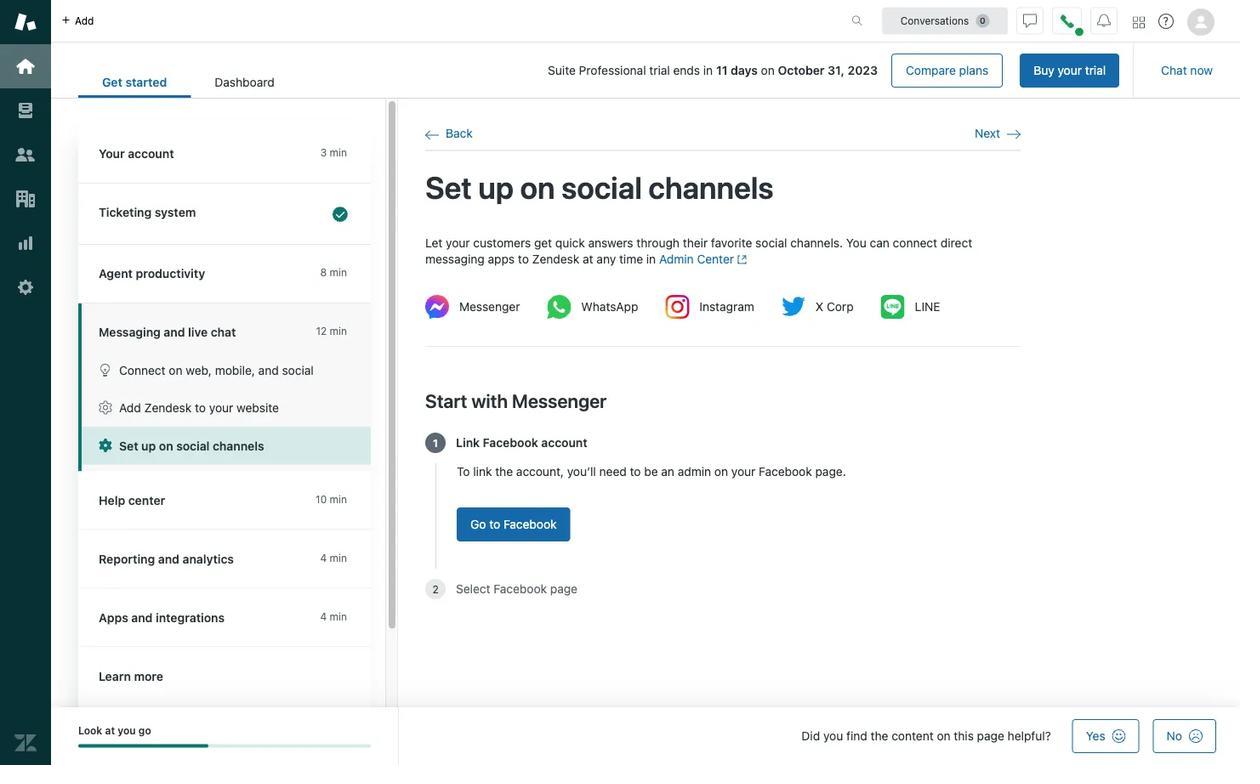 Task type: vqa. For each thing, say whether or not it's contained in the screenshot.
#5
no



Task type: describe. For each thing, give the bounding box(es) containing it.
your
[[99, 147, 125, 161]]

quick
[[556, 236, 585, 250]]

connect on web, mobile, and social button
[[82, 351, 371, 389]]

add zendesk to your website
[[119, 401, 279, 415]]

back
[[446, 126, 473, 140]]

instagram
[[700, 300, 755, 314]]

october
[[778, 63, 825, 77]]

messaging
[[99, 325, 161, 340]]

let
[[425, 236, 443, 250]]

your account
[[99, 147, 174, 161]]

go
[[139, 725, 151, 737]]

look at you go
[[78, 725, 151, 737]]

did you find the content on this page helpful?
[[802, 730, 1052, 744]]

main element
[[0, 0, 51, 766]]

account,
[[516, 465, 564, 479]]

zendesk products image
[[1133, 17, 1145, 29]]

social right mobile,
[[282, 363, 314, 377]]

website
[[237, 401, 279, 415]]

suite
[[548, 63, 576, 77]]

conversations button
[[882, 7, 1008, 34]]

productivity
[[136, 267, 205, 281]]

4 for apps and integrations
[[320, 611, 327, 623]]

customers image
[[14, 144, 37, 166]]

the inside start with messenger region
[[495, 465, 513, 479]]

4 min for analytics
[[320, 552, 347, 564]]

on inside start with messenger region
[[715, 465, 728, 479]]

connect on web, mobile, and social
[[119, 363, 314, 377]]

select facebook page
[[456, 582, 578, 596]]

min for reporting and analytics
[[330, 552, 347, 564]]

to inside button
[[195, 401, 206, 415]]

mobile,
[[215, 363, 255, 377]]

answers
[[588, 236, 634, 250]]

x corp
[[816, 300, 854, 314]]

no button
[[1154, 720, 1217, 754]]

agent productivity
[[99, 267, 205, 281]]

start with messenger region
[[425, 234, 1021, 652]]

3 min
[[321, 147, 347, 159]]

find
[[847, 730, 868, 744]]

and inside button
[[258, 363, 279, 377]]

helpful?
[[1008, 730, 1052, 744]]

through
[[637, 236, 680, 250]]

center
[[128, 494, 165, 508]]

corp
[[827, 300, 854, 314]]

12 min
[[316, 325, 347, 337]]

min for apps and integrations
[[330, 611, 347, 623]]

link facebook account
[[456, 436, 588, 450]]

footer containing did you find the content on this page helpful?
[[51, 708, 1241, 766]]

learn more
[[99, 670, 163, 684]]

can
[[870, 236, 890, 250]]

account inside start with messenger region
[[542, 436, 588, 450]]

messaging
[[425, 252, 485, 266]]

buy your trial button
[[1020, 54, 1120, 88]]

center
[[697, 252, 734, 266]]

conversations
[[901, 15, 969, 27]]

page.
[[816, 465, 846, 479]]

4 for reporting and analytics
[[320, 552, 327, 564]]

let your customers get quick answers through their favorite social channels. you can connect direct messaging apps to zendesk at any time in
[[425, 236, 973, 266]]

to left be at right bottom
[[630, 465, 641, 479]]

tab list containing get started
[[78, 66, 298, 98]]

reporting image
[[14, 232, 37, 254]]

next
[[975, 126, 1001, 140]]

back button
[[425, 126, 473, 142]]

analytics
[[183, 552, 234, 566]]

get started
[[102, 75, 167, 89]]

dashboard tab
[[191, 66, 298, 98]]

be
[[644, 465, 658, 479]]

compare
[[906, 63, 956, 77]]

11
[[716, 63, 728, 77]]

at inside the let your customers get quick answers through their favorite social channels. you can connect direct messaging apps to zendesk at any time in
[[583, 252, 594, 266]]

facebook right select
[[494, 582, 547, 596]]

favorite
[[711, 236, 753, 250]]

link
[[473, 465, 492, 479]]

your right admin
[[732, 465, 756, 479]]

reporting and analytics
[[99, 552, 234, 566]]

chat
[[211, 325, 236, 340]]

social down the add zendesk to your website
[[176, 439, 210, 453]]

to inside the let your customers get quick answers through their favorite social channels. you can connect direct messaging apps to zendesk at any time in
[[518, 252, 529, 266]]

ticketing
[[99, 205, 152, 220]]

connect
[[119, 363, 166, 377]]

channels inside button
[[213, 439, 264, 453]]

agent
[[99, 267, 133, 281]]

go to facebook button
[[457, 508, 571, 542]]

select
[[456, 582, 491, 596]]

start with messenger
[[425, 390, 607, 412]]

no
[[1167, 730, 1183, 744]]

up inside set up on social channels button
[[141, 439, 156, 453]]

admin
[[678, 465, 711, 479]]

(opens in a new tab) image
[[734, 255, 747, 265]]

line
[[915, 300, 941, 314]]

your inside the let your customers get quick answers through their favorite social channels. you can connect direct messaging apps to zendesk at any time in
[[446, 236, 470, 250]]

zendesk support image
[[14, 11, 37, 33]]

apps and integrations
[[99, 611, 225, 625]]

set up on social channels inside button
[[119, 439, 264, 453]]

notifications image
[[1098, 14, 1111, 28]]

suite professional trial ends in 11 days on october 31, 2023
[[548, 63, 878, 77]]

more
[[134, 670, 163, 684]]

ends
[[674, 63, 700, 77]]

yes button
[[1073, 720, 1140, 754]]

up inside content-title region
[[479, 169, 514, 205]]

link
[[456, 436, 480, 450]]

next button
[[975, 126, 1021, 142]]



Task type: locate. For each thing, give the bounding box(es) containing it.
x
[[816, 300, 824, 314]]

the
[[495, 465, 513, 479], [871, 730, 889, 744]]

and for live
[[164, 325, 185, 340]]

on inside region
[[520, 169, 555, 205]]

1 vertical spatial set up on social channels
[[119, 439, 264, 453]]

dashboard
[[215, 75, 275, 89]]

did
[[802, 730, 820, 744]]

1 horizontal spatial the
[[871, 730, 889, 744]]

0 horizontal spatial up
[[141, 439, 156, 453]]

0 horizontal spatial the
[[495, 465, 513, 479]]

4 min from the top
[[330, 494, 347, 505]]

the right the link
[[495, 465, 513, 479]]

add button
[[51, 0, 104, 42]]

8
[[320, 267, 327, 279]]

and left live at the left of the page
[[164, 325, 185, 340]]

1 horizontal spatial up
[[479, 169, 514, 205]]

and right the apps
[[131, 611, 153, 625]]

social up answers
[[562, 169, 642, 205]]

set down add
[[119, 439, 138, 453]]

customers
[[473, 236, 531, 250]]

social inside the let your customers get quick answers through their favorite social channels. you can connect direct messaging apps to zendesk at any time in
[[756, 236, 787, 250]]

their
[[683, 236, 708, 250]]

set up on social channels down the add zendesk to your website
[[119, 439, 264, 453]]

days
[[731, 63, 758, 77]]

1 vertical spatial channels
[[213, 439, 264, 453]]

up
[[479, 169, 514, 205], [141, 439, 156, 453]]

0 vertical spatial 4 min
[[320, 552, 347, 564]]

content
[[892, 730, 934, 744]]

0 horizontal spatial at
[[105, 725, 115, 737]]

min inside messaging and live chat 'heading'
[[330, 325, 347, 337]]

get help image
[[1159, 14, 1174, 29]]

0 horizontal spatial in
[[647, 252, 656, 266]]

0 vertical spatial channels
[[649, 169, 774, 205]]

2 trial from the left
[[650, 63, 670, 77]]

to inside button
[[489, 518, 500, 532]]

trial for professional
[[650, 63, 670, 77]]

start
[[425, 390, 468, 412]]

0 horizontal spatial channels
[[213, 439, 264, 453]]

you
[[118, 725, 136, 737], [824, 730, 844, 744]]

ticketing system button
[[78, 184, 368, 244]]

1 vertical spatial page
[[977, 730, 1005, 744]]

0 horizontal spatial zendesk
[[144, 401, 192, 415]]

in left 11
[[704, 63, 713, 77]]

time
[[619, 252, 643, 266]]

1 min from the top
[[330, 147, 347, 159]]

1 horizontal spatial zendesk
[[532, 252, 580, 266]]

zendesk inside button
[[144, 401, 192, 415]]

account up the you'll
[[542, 436, 588, 450]]

0 horizontal spatial set up on social channels
[[119, 439, 264, 453]]

get started image
[[14, 55, 37, 77]]

channels.
[[791, 236, 843, 250]]

integrations
[[156, 611, 225, 625]]

1 trial from the left
[[1086, 63, 1106, 77]]

at right look
[[105, 725, 115, 737]]

set up on social channels up answers
[[425, 169, 774, 205]]

need
[[600, 465, 627, 479]]

direct
[[941, 236, 973, 250]]

and left "analytics"
[[158, 552, 180, 566]]

channels
[[649, 169, 774, 205], [213, 439, 264, 453]]

up up customers
[[479, 169, 514, 205]]

2 4 min from the top
[[320, 611, 347, 623]]

account right your
[[128, 147, 174, 161]]

at
[[583, 252, 594, 266], [105, 725, 115, 737]]

and for analytics
[[158, 552, 180, 566]]

trial for your
[[1086, 63, 1106, 77]]

1 vertical spatial in
[[647, 252, 656, 266]]

you left go
[[118, 725, 136, 737]]

1 vertical spatial zendesk
[[144, 401, 192, 415]]

system
[[155, 205, 196, 220]]

your right buy
[[1058, 63, 1082, 77]]

3
[[321, 147, 327, 159]]

section containing compare plans
[[312, 54, 1120, 88]]

tab list
[[78, 66, 298, 98]]

web,
[[186, 363, 212, 377]]

1 vertical spatial up
[[141, 439, 156, 453]]

0 vertical spatial the
[[495, 465, 513, 479]]

31,
[[828, 63, 845, 77]]

0 vertical spatial up
[[479, 169, 514, 205]]

the right find
[[871, 730, 889, 744]]

1 vertical spatial the
[[871, 730, 889, 744]]

2 min from the top
[[330, 267, 347, 279]]

1 horizontal spatial page
[[977, 730, 1005, 744]]

you right did
[[824, 730, 844, 744]]

facebook up the link
[[483, 436, 538, 450]]

0 horizontal spatial page
[[550, 582, 578, 596]]

6 min from the top
[[330, 611, 347, 623]]

button displays agent's chat status as invisible. image
[[1024, 14, 1037, 28]]

messenger down apps on the left top of page
[[459, 300, 520, 314]]

min for messaging and live chat
[[330, 325, 347, 337]]

with
[[472, 390, 508, 412]]

1 horizontal spatial in
[[704, 63, 713, 77]]

1 vertical spatial messenger
[[512, 390, 607, 412]]

on left this
[[937, 730, 951, 744]]

compare plans button
[[892, 54, 1003, 88]]

messenger
[[459, 300, 520, 314], [512, 390, 607, 412]]

0 horizontal spatial you
[[118, 725, 136, 737]]

up up center
[[141, 439, 156, 453]]

add
[[119, 401, 141, 415]]

views image
[[14, 100, 37, 122]]

to link the account, you'll need to be an admin on your facebook page.
[[457, 465, 846, 479]]

3 min from the top
[[330, 325, 347, 337]]

admin
[[659, 252, 694, 266]]

trial left ends
[[650, 63, 670, 77]]

trial
[[1086, 63, 1106, 77], [650, 63, 670, 77]]

to down web,
[[195, 401, 206, 415]]

zendesk right add
[[144, 401, 192, 415]]

admin center link
[[659, 252, 747, 266]]

set up on social channels
[[425, 169, 774, 205], [119, 439, 264, 453]]

on down the add zendesk to your website
[[159, 439, 173, 453]]

page right this
[[977, 730, 1005, 744]]

chat
[[1162, 63, 1188, 77]]

whatsapp
[[582, 300, 639, 314]]

2023
[[848, 63, 878, 77]]

and inside 'heading'
[[164, 325, 185, 340]]

get
[[534, 236, 552, 250]]

in down through
[[647, 252, 656, 266]]

page inside start with messenger region
[[550, 582, 578, 596]]

facebook right go
[[504, 518, 557, 532]]

zendesk image
[[14, 733, 37, 755]]

0 vertical spatial in
[[704, 63, 713, 77]]

5 min from the top
[[330, 552, 347, 564]]

footer
[[51, 708, 1241, 766]]

on right the days
[[761, 63, 775, 77]]

0 horizontal spatial set
[[119, 439, 138, 453]]

messenger up link facebook account
[[512, 390, 607, 412]]

professional
[[579, 63, 646, 77]]

on left web,
[[169, 363, 183, 377]]

social right favorite
[[756, 236, 787, 250]]

content-title region
[[425, 168, 1021, 207]]

your
[[1058, 63, 1082, 77], [446, 236, 470, 250], [209, 401, 233, 415], [732, 465, 756, 479]]

4
[[320, 552, 327, 564], [320, 611, 327, 623]]

trial down notifications image
[[1086, 63, 1106, 77]]

set down "back" button
[[425, 169, 472, 205]]

in inside the let your customers get quick answers through their favorite social channels. you can connect direct messaging apps to zendesk at any time in
[[647, 252, 656, 266]]

min for your account
[[330, 147, 347, 159]]

on right admin
[[715, 465, 728, 479]]

1 horizontal spatial trial
[[1086, 63, 1106, 77]]

page
[[550, 582, 578, 596], [977, 730, 1005, 744]]

look
[[78, 725, 102, 737]]

4 min
[[320, 552, 347, 564], [320, 611, 347, 623]]

add
[[75, 15, 94, 27]]

12
[[316, 325, 327, 337]]

min for agent productivity
[[330, 267, 347, 279]]

channels up their
[[649, 169, 774, 205]]

set inside set up on social channels button
[[119, 439, 138, 453]]

messaging and live chat
[[99, 325, 236, 340]]

get
[[102, 75, 122, 89]]

page down the go to facebook button
[[550, 582, 578, 596]]

1 vertical spatial 4 min
[[320, 611, 347, 623]]

progress bar image
[[78, 745, 208, 748]]

2
[[433, 584, 439, 595]]

zendesk inside the let your customers get quick answers through their favorite social channels. you can connect direct messaging apps to zendesk at any time in
[[532, 252, 580, 266]]

in inside section
[[704, 63, 713, 77]]

4 min for integrations
[[320, 611, 347, 623]]

0 horizontal spatial account
[[128, 147, 174, 161]]

yes
[[1086, 730, 1106, 744]]

your left the website
[[209, 401, 233, 415]]

social inside content-title region
[[562, 169, 642, 205]]

progress-bar progress bar
[[78, 745, 371, 748]]

channels down 'add zendesk to your website' button
[[213, 439, 264, 453]]

channels inside content-title region
[[649, 169, 774, 205]]

0 vertical spatial set up on social channels
[[425, 169, 774, 205]]

help
[[99, 494, 125, 508]]

1 vertical spatial set
[[119, 439, 138, 453]]

set inside content-title region
[[425, 169, 472, 205]]

to right apps on the left top of page
[[518, 252, 529, 266]]

min for help center
[[330, 494, 347, 505]]

set
[[425, 169, 472, 205], [119, 439, 138, 453]]

0 vertical spatial set
[[425, 169, 472, 205]]

2 4 from the top
[[320, 611, 327, 623]]

set up on social channels inside content-title region
[[425, 169, 774, 205]]

0 vertical spatial at
[[583, 252, 594, 266]]

1 4 min from the top
[[320, 552, 347, 564]]

messaging and live chat heading
[[78, 304, 371, 351]]

started
[[125, 75, 167, 89]]

1 4 from the top
[[320, 552, 327, 564]]

facebook left page.
[[759, 465, 812, 479]]

buy your trial
[[1034, 63, 1106, 77]]

8 min
[[320, 267, 347, 279]]

1 vertical spatial account
[[542, 436, 588, 450]]

instagram image
[[666, 295, 690, 319]]

go to facebook
[[471, 518, 557, 532]]

organizations image
[[14, 188, 37, 210]]

0 vertical spatial account
[[128, 147, 174, 161]]

October 31, 2023 text field
[[778, 63, 878, 77]]

on inside section
[[761, 63, 775, 77]]

1 vertical spatial at
[[105, 725, 115, 737]]

admin image
[[14, 277, 37, 299]]

on up get
[[520, 169, 555, 205]]

this
[[954, 730, 974, 744]]

section
[[312, 54, 1120, 88]]

1 horizontal spatial set up on social channels
[[425, 169, 774, 205]]

to
[[457, 465, 470, 479]]

your up messaging at the left of page
[[446, 236, 470, 250]]

1 horizontal spatial at
[[583, 252, 594, 266]]

ticketing system
[[99, 205, 196, 220]]

1 vertical spatial 4
[[320, 611, 327, 623]]

and for integrations
[[131, 611, 153, 625]]

trial inside button
[[1086, 63, 1106, 77]]

zendesk down get
[[532, 252, 580, 266]]

0 vertical spatial messenger
[[459, 300, 520, 314]]

to right go
[[489, 518, 500, 532]]

facebook inside button
[[504, 518, 557, 532]]

0 vertical spatial 4
[[320, 552, 327, 564]]

1 horizontal spatial set
[[425, 169, 472, 205]]

and right mobile,
[[258, 363, 279, 377]]

0 vertical spatial zendesk
[[532, 252, 580, 266]]

0 vertical spatial page
[[550, 582, 578, 596]]

plans
[[960, 63, 989, 77]]

1 horizontal spatial you
[[824, 730, 844, 744]]

admin center
[[659, 252, 734, 266]]

1 horizontal spatial account
[[542, 436, 588, 450]]

0 horizontal spatial trial
[[650, 63, 670, 77]]

on inside footer
[[937, 730, 951, 744]]

set up on social channels button
[[82, 427, 371, 465]]

compare plans
[[906, 63, 989, 77]]

at left any
[[583, 252, 594, 266]]

1 horizontal spatial channels
[[649, 169, 774, 205]]



